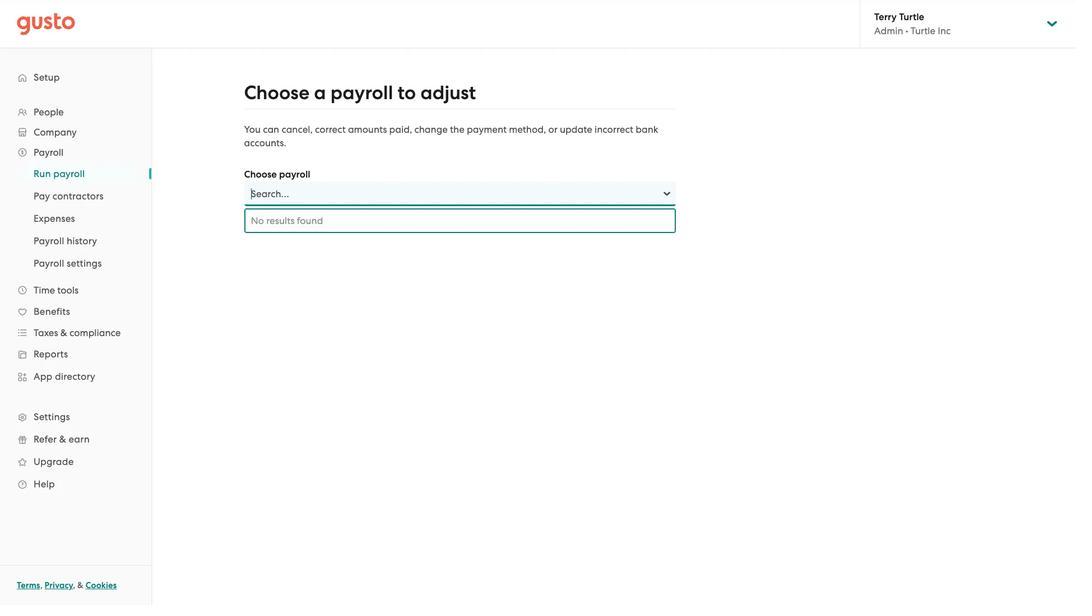 Task type: vqa. For each thing, say whether or not it's contained in the screenshot.
Terms , Privacy , & Cookies
yes



Task type: describe. For each thing, give the bounding box(es) containing it.
benefits
[[34, 306, 70, 317]]

expenses
[[34, 213, 75, 224]]

choose for choose a payroll to adjust
[[244, 81, 310, 104]]

taxes
[[34, 327, 58, 339]]

payroll for payroll
[[34, 147, 63, 158]]

payroll for payroll history
[[34, 235, 64, 247]]

settings
[[34, 411, 70, 423]]

time tools button
[[11, 280, 140, 300]]

company button
[[11, 122, 140, 142]]

payroll settings link
[[20, 253, 140, 274]]

reports link
[[11, 344, 140, 364]]

found
[[297, 215, 323, 226]]

home image
[[17, 13, 75, 35]]

company
[[34, 127, 77, 138]]

paid,
[[389, 124, 412, 135]]

privacy
[[45, 581, 73, 591]]

contractors
[[53, 191, 104, 202]]

gusto navigation element
[[0, 48, 151, 514]]

change
[[415, 124, 448, 135]]

the
[[450, 124, 465, 135]]

choose payroll
[[244, 169, 310, 181]]

reports
[[34, 349, 68, 360]]

you can cancel, correct amounts paid, change the payment method, or update incorrect bank accounts.
[[244, 124, 658, 149]]

cookies
[[86, 581, 117, 591]]

no results found
[[251, 215, 323, 226]]

payment
[[467, 124, 507, 135]]

run
[[34, 168, 51, 179]]

amounts
[[348, 124, 387, 135]]

payroll button
[[11, 142, 140, 163]]

inc
[[938, 25, 951, 36]]

history
[[67, 235, 97, 247]]

results
[[266, 215, 295, 226]]

to
[[398, 81, 416, 104]]

refer & earn link
[[11, 429, 140, 450]]

help link
[[11, 474, 140, 494]]

list containing people
[[0, 102, 151, 496]]

& for earn
[[59, 434, 66, 445]]

correct
[[315, 124, 346, 135]]

setup
[[34, 72, 60, 83]]

1 vertical spatial turtle
[[911, 25, 936, 36]]

pay contractors link
[[20, 186, 140, 206]]

0 vertical spatial turtle
[[899, 11, 925, 23]]

choose for choose payroll
[[244, 169, 277, 181]]

terry
[[875, 11, 897, 23]]

& for compliance
[[60, 327, 67, 339]]

people
[[34, 107, 64, 118]]

1 , from the left
[[40, 581, 43, 591]]

refer
[[34, 434, 57, 445]]

pay contractors
[[34, 191, 104, 202]]

taxes & compliance button
[[11, 323, 140, 343]]

benefits link
[[11, 302, 140, 322]]

2 vertical spatial &
[[77, 581, 84, 591]]

method,
[[509, 124, 546, 135]]

•
[[906, 25, 909, 36]]



Task type: locate. For each thing, give the bounding box(es) containing it.
& right taxes
[[60, 327, 67, 339]]

payroll down expenses
[[34, 235, 64, 247]]

privacy link
[[45, 581, 73, 591]]

turtle right • in the right top of the page
[[911, 25, 936, 36]]

0 vertical spatial choose
[[244, 81, 310, 104]]

& left cookies on the left of the page
[[77, 581, 84, 591]]

choose a payroll to adjust
[[244, 81, 476, 104]]

1 vertical spatial choose
[[244, 169, 277, 181]]

cookies button
[[86, 579, 117, 593]]

1 list from the top
[[0, 102, 151, 496]]

help
[[34, 479, 55, 490]]

payroll history
[[34, 235, 97, 247]]

payroll
[[331, 81, 393, 104], [53, 168, 85, 179], [279, 169, 310, 181]]

& left earn
[[59, 434, 66, 445]]

payroll for payroll settings
[[34, 258, 64, 269]]

adjust
[[421, 81, 476, 104]]

payroll settings
[[34, 258, 102, 269]]

turtle up • in the right top of the page
[[899, 11, 925, 23]]

payroll inside dropdown button
[[34, 147, 63, 158]]

2 choose from the top
[[244, 169, 277, 181]]

2 horizontal spatial payroll
[[331, 81, 393, 104]]

pay
[[34, 191, 50, 202]]

or
[[549, 124, 558, 135]]

update
[[560, 124, 592, 135]]

refer & earn
[[34, 434, 90, 445]]

3 payroll from the top
[[34, 258, 64, 269]]

& inside dropdown button
[[60, 327, 67, 339]]

time
[[34, 285, 55, 296]]

incorrect
[[595, 124, 634, 135]]

, left cookies on the left of the page
[[73, 581, 75, 591]]

you
[[244, 124, 261, 135]]

terms link
[[17, 581, 40, 591]]

1 horizontal spatial payroll
[[279, 169, 310, 181]]

0 horizontal spatial ,
[[40, 581, 43, 591]]

None field
[[251, 187, 254, 201]]

earn
[[69, 434, 90, 445]]

run payroll
[[34, 168, 85, 179]]

payroll history link
[[20, 231, 140, 251]]

payroll down the company
[[34, 147, 63, 158]]

accounts.
[[244, 137, 286, 149]]

cancel,
[[282, 124, 313, 135]]

bank
[[636, 124, 658, 135]]

payroll
[[34, 147, 63, 158], [34, 235, 64, 247], [34, 258, 64, 269]]

app directory
[[34, 371, 95, 382]]

payroll for run payroll
[[53, 168, 85, 179]]

taxes & compliance
[[34, 327, 121, 339]]

can
[[263, 124, 279, 135]]

payroll for choose payroll
[[279, 169, 310, 181]]

compliance
[[70, 327, 121, 339]]

0 vertical spatial payroll
[[34, 147, 63, 158]]

choose
[[244, 81, 310, 104], [244, 169, 277, 181]]

no
[[251, 215, 264, 226]]

expenses link
[[20, 209, 140, 229]]

terms
[[17, 581, 40, 591]]

choose up can
[[244, 81, 310, 104]]

a
[[314, 81, 326, 104]]

run payroll link
[[20, 164, 140, 184]]

turtle
[[899, 11, 925, 23], [911, 25, 936, 36]]

list
[[0, 102, 151, 496], [0, 163, 151, 275]]

upgrade
[[34, 456, 74, 468]]

terms , privacy , & cookies
[[17, 581, 117, 591]]

settings
[[67, 258, 102, 269]]

payroll up amounts
[[331, 81, 393, 104]]

setup link
[[11, 67, 140, 87]]

2 vertical spatial payroll
[[34, 258, 64, 269]]

0 horizontal spatial payroll
[[53, 168, 85, 179]]

terry turtle admin • turtle inc
[[875, 11, 951, 36]]

time tools
[[34, 285, 79, 296]]

search…
[[251, 188, 289, 200]]

1 choose from the top
[[244, 81, 310, 104]]

2 list from the top
[[0, 163, 151, 275]]

1 payroll from the top
[[34, 147, 63, 158]]

admin
[[875, 25, 903, 36]]

1 horizontal spatial ,
[[73, 581, 75, 591]]

choose up search…
[[244, 169, 277, 181]]

payroll up time
[[34, 258, 64, 269]]

people button
[[11, 102, 140, 122]]

, left privacy
[[40, 581, 43, 591]]

payroll inside list
[[53, 168, 85, 179]]

directory
[[55, 371, 95, 382]]

tools
[[57, 285, 79, 296]]

settings link
[[11, 407, 140, 427]]

payroll up search…
[[279, 169, 310, 181]]

upgrade link
[[11, 452, 140, 472]]

list containing run payroll
[[0, 163, 151, 275]]

payroll down payroll dropdown button
[[53, 168, 85, 179]]

app directory link
[[11, 367, 140, 387]]

app
[[34, 371, 52, 382]]

&
[[60, 327, 67, 339], [59, 434, 66, 445], [77, 581, 84, 591]]

1 vertical spatial payroll
[[34, 235, 64, 247]]

0 vertical spatial &
[[60, 327, 67, 339]]

1 vertical spatial &
[[59, 434, 66, 445]]

2 payroll from the top
[[34, 235, 64, 247]]

,
[[40, 581, 43, 591], [73, 581, 75, 591]]

2 , from the left
[[73, 581, 75, 591]]



